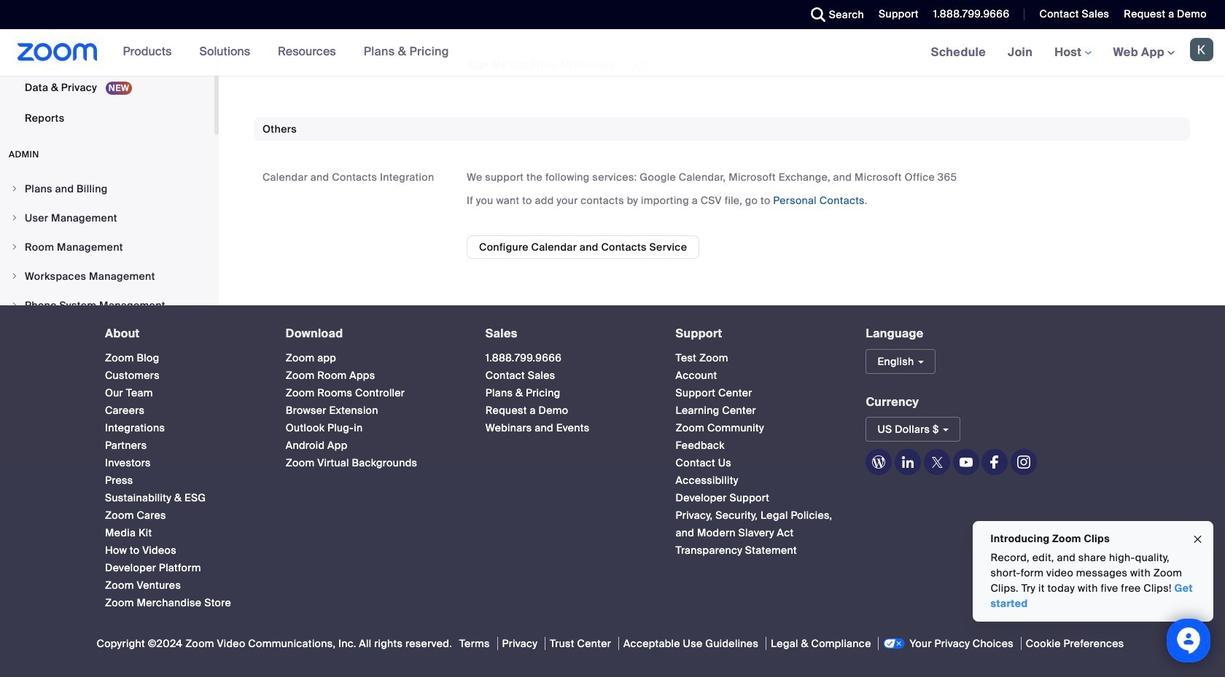 Task type: vqa. For each thing, say whether or not it's contained in the screenshot.
footer in the top of the page
no



Task type: describe. For each thing, give the bounding box(es) containing it.
4 menu item from the top
[[0, 263, 215, 290]]

product information navigation
[[112, 29, 460, 76]]

zoom logo image
[[18, 43, 97, 61]]

1 heading from the left
[[105, 328, 260, 340]]

4 heading from the left
[[676, 328, 840, 340]]

right image for third menu item from the top of the admin menu menu
[[10, 243, 19, 252]]

2 menu item from the top
[[0, 204, 215, 232]]

personal menu menu
[[0, 0, 215, 134]]

5 menu item from the top
[[0, 292, 215, 320]]



Task type: locate. For each thing, give the bounding box(es) containing it.
admin menu menu
[[0, 175, 215, 379]]

heading
[[105, 328, 260, 340], [286, 328, 460, 340], [486, 328, 650, 340], [676, 328, 840, 340]]

close image
[[1193, 532, 1205, 548]]

1 right image from the top
[[10, 214, 19, 223]]

right image for 2nd menu item from the bottom of the admin menu menu
[[10, 272, 19, 281]]

3 right image from the top
[[10, 272, 19, 281]]

1 menu item from the top
[[0, 175, 215, 203]]

banner
[[0, 29, 1226, 77]]

profile picture image
[[1191, 38, 1214, 61]]

3 menu item from the top
[[0, 233, 215, 261]]

3 heading from the left
[[486, 328, 650, 340]]

right image for second menu item from the top of the admin menu menu
[[10, 214, 19, 223]]

right image
[[10, 214, 19, 223], [10, 243, 19, 252], [10, 272, 19, 281], [10, 301, 19, 310]]

right image for 5th menu item from the top of the admin menu menu
[[10, 301, 19, 310]]

menu item
[[0, 175, 215, 203], [0, 204, 215, 232], [0, 233, 215, 261], [0, 263, 215, 290], [0, 292, 215, 320]]

meetings navigation
[[921, 29, 1226, 77]]

2 right image from the top
[[10, 243, 19, 252]]

2 heading from the left
[[286, 328, 460, 340]]

4 right image from the top
[[10, 301, 19, 310]]

right image
[[10, 185, 19, 193]]



